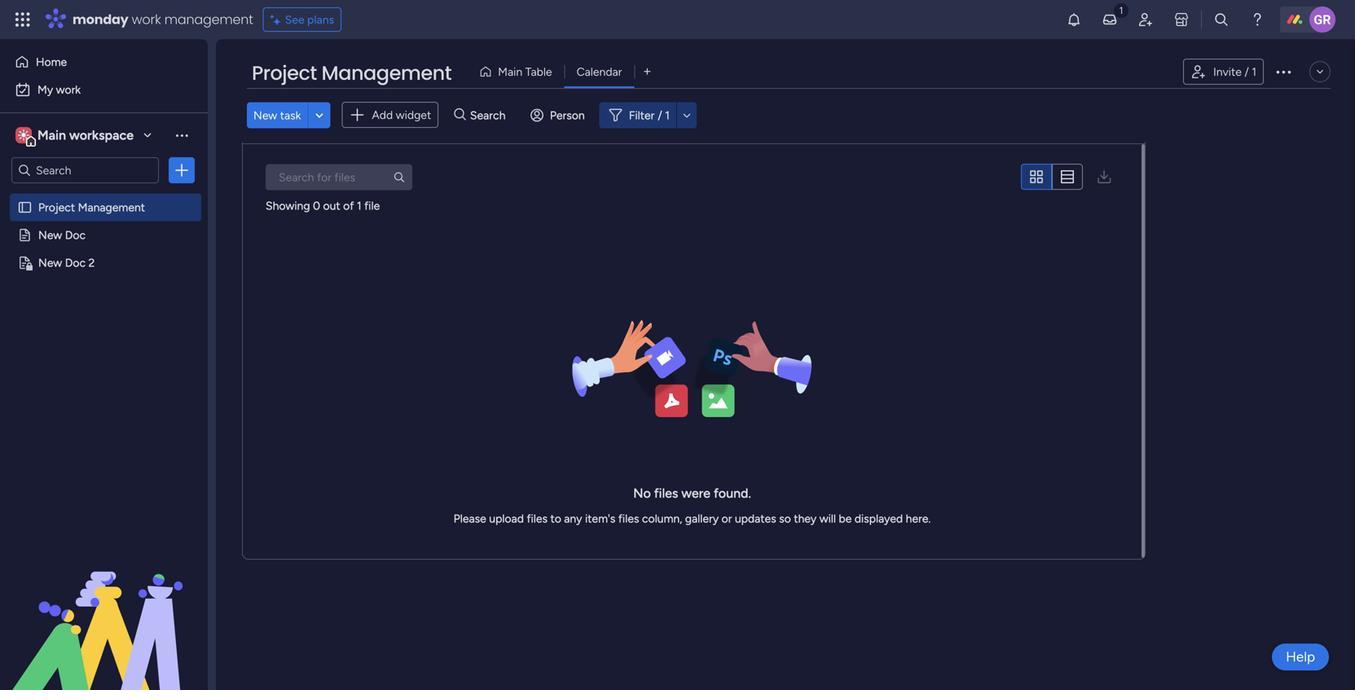 Task type: describe. For each thing, give the bounding box(es) containing it.
2 horizontal spatial files
[[654, 486, 678, 501]]

new doc 2
[[38, 256, 95, 270]]

management
[[164, 10, 253, 29]]

1 for filter / 1
[[665, 108, 670, 122]]

private board image
[[17, 255, 33, 271]]

monday marketplace image
[[1174, 11, 1190, 28]]

monday work management
[[73, 10, 253, 29]]

0 horizontal spatial 1
[[357, 199, 362, 213]]

management inside field
[[322, 59, 452, 87]]

column,
[[642, 512, 682, 526]]

doc for new doc
[[65, 228, 86, 242]]

add widget button
[[342, 102, 439, 128]]

plans
[[307, 13, 334, 26]]

monday
[[73, 10, 128, 29]]

1 vertical spatial project management
[[38, 200, 145, 214]]

notifications image
[[1066, 11, 1082, 28]]

filter / 1
[[629, 108, 670, 122]]

see plans
[[285, 13, 334, 26]]

of
[[343, 199, 354, 213]]

workspace
[[69, 128, 134, 143]]

main table button
[[473, 59, 564, 85]]

no
[[633, 486, 651, 501]]

or
[[722, 512, 732, 526]]

invite
[[1214, 65, 1242, 79]]

please
[[454, 512, 486, 526]]

add
[[372, 108, 393, 122]]

widget
[[396, 108, 431, 122]]

main for main workspace
[[37, 128, 66, 143]]

2
[[88, 256, 95, 270]]

please upload files to any item's files column, gallery or updates so they will be displayed here.
[[454, 512, 931, 526]]

project management inside field
[[252, 59, 452, 87]]

my work link
[[10, 77, 198, 103]]

invite members image
[[1138, 11, 1154, 28]]

upload
[[489, 512, 524, 526]]

no files were found.
[[633, 486, 751, 501]]

here.
[[906, 512, 931, 526]]

task
[[280, 108, 301, 122]]

workspace image
[[15, 126, 32, 144]]

see plans button
[[263, 7, 342, 32]]

person
[[550, 108, 585, 122]]

Project Management field
[[248, 59, 456, 87]]

home
[[36, 55, 67, 69]]

public board image
[[17, 227, 33, 243]]

person button
[[524, 102, 595, 128]]

calendar button
[[564, 59, 634, 85]]

displayed
[[855, 512, 903, 526]]

1 for invite / 1
[[1252, 65, 1257, 79]]

v2 search image
[[454, 106, 466, 124]]

main workspace
[[37, 128, 134, 143]]

home option
[[10, 49, 198, 75]]

my work
[[37, 83, 81, 97]]

new for new doc 2
[[38, 256, 62, 270]]

new task button
[[247, 102, 308, 128]]

0
[[313, 199, 320, 213]]

public board image
[[17, 200, 33, 215]]

workspace selection element
[[15, 126, 136, 147]]

search everything image
[[1214, 11, 1230, 28]]

they
[[794, 512, 817, 526]]

select product image
[[15, 11, 31, 28]]

updates
[[735, 512, 776, 526]]

new task
[[253, 108, 301, 122]]



Task type: vqa. For each thing, say whether or not it's contained in the screenshot.
plans on the left of page
yes



Task type: locate. For each thing, give the bounding box(es) containing it.
1 vertical spatial /
[[658, 108, 662, 122]]

new right public board image
[[38, 228, 62, 242]]

0 horizontal spatial management
[[78, 200, 145, 214]]

home link
[[10, 49, 198, 75]]

workspace options image
[[174, 127, 190, 143]]

1 horizontal spatial work
[[132, 10, 161, 29]]

main inside workspace selection element
[[37, 128, 66, 143]]

files
[[654, 486, 678, 501], [527, 512, 548, 526], [618, 512, 639, 526]]

/ right filter
[[658, 108, 662, 122]]

see
[[285, 13, 305, 26]]

workspace image
[[18, 126, 29, 144]]

/ for invite
[[1245, 65, 1249, 79]]

project
[[252, 59, 317, 87], [38, 200, 75, 214]]

update feed image
[[1102, 11, 1118, 28]]

invite / 1
[[1214, 65, 1257, 79]]

main left table
[[498, 65, 523, 79]]

gallery
[[685, 512, 719, 526]]

my work option
[[10, 77, 198, 103]]

1 vertical spatial 1
[[665, 108, 670, 122]]

table
[[525, 65, 552, 79]]

management up 'add widget' popup button
[[322, 59, 452, 87]]

1 horizontal spatial project management
[[252, 59, 452, 87]]

0 horizontal spatial project management
[[38, 200, 145, 214]]

1 right of
[[357, 199, 362, 213]]

filter
[[629, 108, 655, 122]]

0 horizontal spatial main
[[37, 128, 66, 143]]

greg robinson image
[[1310, 7, 1336, 33]]

options image
[[1274, 62, 1293, 82]]

were
[[682, 486, 711, 501]]

option
[[0, 193, 208, 196]]

1 vertical spatial management
[[78, 200, 145, 214]]

0 vertical spatial project management
[[252, 59, 452, 87]]

work inside option
[[56, 83, 81, 97]]

1 right invite
[[1252, 65, 1257, 79]]

arrow down image
[[677, 105, 697, 125]]

management down search in workspace field
[[78, 200, 145, 214]]

project up 'new doc'
[[38, 200, 75, 214]]

0 vertical spatial /
[[1245, 65, 1249, 79]]

0 horizontal spatial project
[[38, 200, 75, 214]]

/
[[1245, 65, 1249, 79], [658, 108, 662, 122]]

work
[[132, 10, 161, 29], [56, 83, 81, 97]]

lottie animation element
[[0, 526, 208, 690]]

help
[[1286, 649, 1315, 665]]

list box containing project management
[[0, 190, 208, 497]]

file
[[364, 199, 380, 213]]

2 doc from the top
[[65, 256, 86, 270]]

/ inside "button"
[[1245, 65, 1249, 79]]

help image
[[1249, 11, 1266, 28]]

new
[[253, 108, 277, 122], [38, 228, 62, 242], [38, 256, 62, 270]]

0 horizontal spatial /
[[658, 108, 662, 122]]

1 vertical spatial main
[[37, 128, 66, 143]]

expand board header image
[[1314, 65, 1327, 78]]

0 horizontal spatial work
[[56, 83, 81, 97]]

project management down search in workspace field
[[38, 200, 145, 214]]

1 horizontal spatial management
[[322, 59, 452, 87]]

work for my
[[56, 83, 81, 97]]

lottie animation image
[[0, 526, 208, 690]]

calendar
[[577, 65, 622, 79]]

/ for filter
[[658, 108, 662, 122]]

/ right invite
[[1245, 65, 1249, 79]]

1 vertical spatial project
[[38, 200, 75, 214]]

1 doc from the top
[[65, 228, 86, 242]]

doc left 2
[[65, 256, 86, 270]]

0 vertical spatial 1
[[1252, 65, 1257, 79]]

project management up add
[[252, 59, 452, 87]]

main right workspace icon
[[37, 128, 66, 143]]

new for new doc
[[38, 228, 62, 242]]

so
[[779, 512, 791, 526]]

2 horizontal spatial 1
[[1252, 65, 1257, 79]]

new doc
[[38, 228, 86, 242]]

1 inside "button"
[[1252, 65, 1257, 79]]

1 vertical spatial work
[[56, 83, 81, 97]]

invite / 1 button
[[1183, 59, 1264, 85]]

2 vertical spatial new
[[38, 256, 62, 270]]

1
[[1252, 65, 1257, 79], [665, 108, 670, 122], [357, 199, 362, 213]]

main for main table
[[498, 65, 523, 79]]

1 horizontal spatial files
[[618, 512, 639, 526]]

my
[[37, 83, 53, 97]]

main inside 'button'
[[498, 65, 523, 79]]

new inside button
[[253, 108, 277, 122]]

out
[[323, 199, 340, 213]]

0 vertical spatial work
[[132, 10, 161, 29]]

work right monday
[[132, 10, 161, 29]]

1 horizontal spatial main
[[498, 65, 523, 79]]

work for monday
[[132, 10, 161, 29]]

project management
[[252, 59, 452, 87], [38, 200, 145, 214]]

1 image
[[1114, 1, 1129, 19]]

item's
[[585, 512, 616, 526]]

add view image
[[644, 66, 651, 78]]

new for new task
[[253, 108, 277, 122]]

main table
[[498, 65, 552, 79]]

doc for new doc 2
[[65, 256, 86, 270]]

management
[[322, 59, 452, 87], [78, 200, 145, 214]]

files right item's
[[618, 512, 639, 526]]

doc
[[65, 228, 86, 242], [65, 256, 86, 270]]

doc up "new doc 2"
[[65, 228, 86, 242]]

0 vertical spatial doc
[[65, 228, 86, 242]]

main
[[498, 65, 523, 79], [37, 128, 66, 143]]

found.
[[714, 486, 751, 501]]

main workspace button
[[11, 121, 159, 149]]

be
[[839, 512, 852, 526]]

None search field
[[266, 164, 412, 190]]

0 vertical spatial main
[[498, 65, 523, 79]]

0 vertical spatial project
[[252, 59, 317, 87]]

0 vertical spatial new
[[253, 108, 277, 122]]

1 vertical spatial new
[[38, 228, 62, 242]]

showing
[[266, 199, 310, 213]]

gallery layout group
[[1021, 164, 1083, 190]]

0 horizontal spatial files
[[527, 512, 548, 526]]

help button
[[1272, 644, 1329, 671]]

add widget
[[372, 108, 431, 122]]

1 left the arrow down image on the top of the page
[[665, 108, 670, 122]]

2 vertical spatial 1
[[357, 199, 362, 213]]

list box
[[0, 190, 208, 497]]

options image
[[174, 162, 190, 178]]

new left task
[[253, 108, 277, 122]]

Search in workspace field
[[34, 161, 136, 180]]

any
[[564, 512, 582, 526]]

files right no
[[654, 486, 678, 501]]

work right my on the left of the page
[[56, 83, 81, 97]]

Search field
[[466, 104, 515, 127]]

1 vertical spatial doc
[[65, 256, 86, 270]]

will
[[820, 512, 836, 526]]

showing 0 out of 1 file
[[266, 199, 380, 213]]

to
[[551, 512, 561, 526]]

project inside field
[[252, 59, 317, 87]]

1 horizontal spatial 1
[[665, 108, 670, 122]]

1 horizontal spatial project
[[252, 59, 317, 87]]

files left to
[[527, 512, 548, 526]]

search image
[[393, 171, 406, 184]]

project up task
[[252, 59, 317, 87]]

new right "private board" icon
[[38, 256, 62, 270]]

1 horizontal spatial /
[[1245, 65, 1249, 79]]

angle down image
[[315, 109, 323, 121]]

0 vertical spatial management
[[322, 59, 452, 87]]



